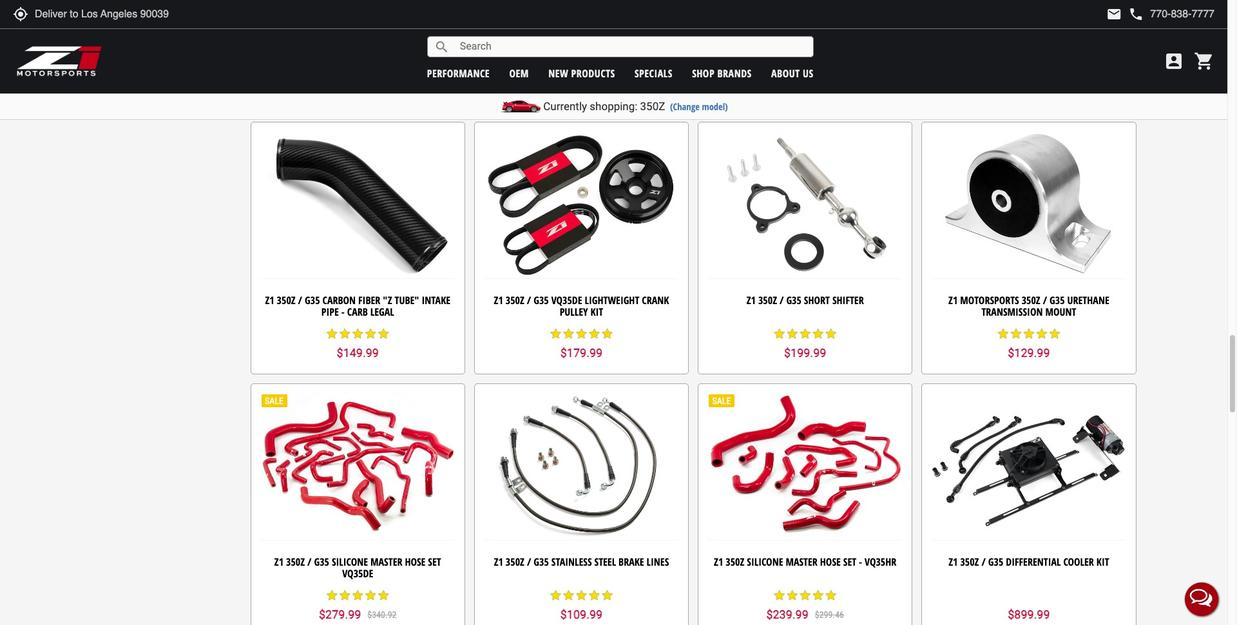 Task type: locate. For each thing, give the bounding box(es) containing it.
air
[[406, 31, 420, 46]]

/ inside "z1 motorsports 350z / g35 brake master cylinder brace"
[[811, 31, 815, 46]]

z1 inside "z1 motorsports 350z / g35 brake master cylinder brace"
[[716, 31, 725, 46]]

z1 for z1 350z / g35 stainless steel brake lines
[[494, 555, 503, 569]]

brake right cylinder
[[835, 31, 861, 46]]

2 horizontal spatial motorsports
[[961, 293, 1020, 308]]

/
[[298, 31, 302, 46], [593, 31, 597, 46], [811, 31, 815, 46], [298, 293, 302, 308], [527, 293, 531, 308], [780, 293, 784, 308], [1044, 293, 1048, 308], [308, 555, 312, 569], [527, 555, 531, 569], [982, 555, 986, 569]]

/ inside z1 350z / g35 carbon fiber "z tube" intake pipe - carb legal
[[298, 293, 302, 308]]

0 horizontal spatial silicone
[[332, 555, 368, 569]]

z1 for z1 350z / g35 vq35de lightweight crank pulley kit
[[494, 293, 503, 308]]

2 vertical spatial -
[[859, 555, 863, 569]]

new products link
[[549, 66, 615, 80]]

z1 for z1 350z / g35 carbon fiber cold air intake kit - carb legal
[[265, 31, 274, 46]]

0 horizontal spatial vq35de
[[343, 567, 373, 581]]

- up $699.99
[[339, 43, 342, 57]]

1 silicone from the left
[[332, 555, 368, 569]]

oem
[[510, 66, 529, 80]]

intake right the air
[[422, 31, 451, 46]]

350z inside z1 350z / g35 vq35de lightweight crank pulley kit
[[506, 293, 525, 308]]

0 vertical spatial legal
[[368, 43, 392, 57]]

motorsports inside z1 motorsports 350z / g35 urethane transmission mount
[[961, 293, 1020, 308]]

about us
[[772, 66, 814, 80]]

new
[[549, 66, 569, 80]]

legal left the air
[[368, 43, 392, 57]]

0 vertical spatial brake
[[835, 31, 861, 46]]

/ for z1 350z / g35 vq35de lightweight crank pulley kit
[[527, 293, 531, 308]]

legal inside z1 350z / g35 carbon fiber cold air intake kit - carb legal
[[368, 43, 392, 57]]

350z inside "z1 motorsports 350z / g35 brake master cylinder brace"
[[789, 31, 808, 46]]

carb left the cold
[[345, 43, 366, 57]]

z1 for z1 350z / g35 carbon fiber "z tube" intake pipe - carb legal
[[265, 293, 274, 308]]

1 vertical spatial legal
[[371, 305, 394, 319]]

master up star star star star star $279.99 $340.92
[[371, 555, 403, 569]]

about
[[772, 66, 800, 80]]

set
[[428, 555, 441, 569], [844, 555, 857, 569]]

1 vertical spatial fiber
[[358, 293, 381, 308]]

kit
[[324, 43, 337, 57], [602, 43, 614, 57], [1097, 555, 1110, 569]]

master up star star star star star $239.99 $299.46
[[786, 555, 818, 569]]

brake
[[835, 31, 861, 46], [619, 555, 644, 569]]

1 set from the left
[[428, 555, 441, 569]]

mail link
[[1107, 6, 1123, 22]]

z1 inside z1 350z / g35 vq35de lightweight crank pulley kit
[[494, 293, 503, 308]]

master right brace
[[863, 31, 895, 46]]

steel
[[595, 555, 616, 569]]

/ inside z1 350z / g35 vq35de lightweight crank pulley kit
[[527, 293, 531, 308]]

0 vertical spatial -
[[339, 43, 342, 57]]

- left vq35hr
[[859, 555, 863, 569]]

0 horizontal spatial master
[[371, 555, 403, 569]]

vq35de left kit
[[552, 293, 582, 308]]

carbon
[[322, 31, 356, 46], [323, 293, 356, 308]]

g35 for z1 350z / g35 carbon fiber "z tube" intake pipe - carb legal
[[305, 293, 320, 308]]

intake right the tube"
[[422, 293, 451, 308]]

g35 inside z1 350z / g35 vq35de lightweight crank pulley kit
[[534, 293, 549, 308]]

silicone
[[332, 555, 368, 569], [747, 555, 784, 569]]

tube"
[[395, 293, 419, 308]]

0 vertical spatial intake
[[422, 31, 451, 46]]

0 horizontal spatial hose
[[405, 555, 426, 569]]

-
[[339, 43, 342, 57], [341, 305, 345, 319], [859, 555, 863, 569]]

350z inside z1 350z / g35 carbon fiber "z tube" intake pipe - carb legal
[[277, 293, 296, 308]]

- right pipe
[[341, 305, 345, 319]]

suspension
[[549, 43, 599, 57]]

1 vertical spatial -
[[341, 305, 345, 319]]

1 vertical spatial intake
[[422, 293, 451, 308]]

2 silicone from the left
[[747, 555, 784, 569]]

lines
[[647, 555, 669, 569]]

carb inside z1 350z / g35 carbon fiber "z tube" intake pipe - carb legal
[[347, 305, 368, 319]]

0 vertical spatial carbon
[[322, 31, 356, 46]]

g35 inside z1 350z / g35 carbon fiber "z tube" intake pipe - carb legal
[[305, 293, 320, 308]]

0 horizontal spatial kit
[[324, 43, 337, 57]]

silicone up star star star star star $279.99 $340.92
[[332, 555, 368, 569]]

Search search field
[[450, 37, 813, 57]]

$199.99
[[785, 346, 827, 360]]

1 horizontal spatial motorsports
[[728, 31, 787, 46]]

carbon inside z1 350z / g35 carbon fiber "z tube" intake pipe - carb legal
[[323, 293, 356, 308]]

intake inside z1 350z / g35 carbon fiber "z tube" intake pipe - carb legal
[[422, 293, 451, 308]]

z1 350z / g35 carbon fiber "z tube" intake pipe - carb legal
[[265, 293, 451, 319]]

/ for z1 350z / g35 carbon fiber cold air intake kit - carb legal
[[298, 31, 302, 46]]

g35
[[305, 31, 320, 46], [600, 31, 615, 46], [817, 31, 833, 46], [305, 293, 320, 308], [534, 293, 549, 308], [787, 293, 802, 308], [1050, 293, 1065, 308], [314, 555, 329, 569], [534, 555, 549, 569], [989, 555, 1004, 569]]

g35 inside "z1 motorsports 350z / g35 adjustable suspension kit"
[[600, 31, 615, 46]]

motorsports up "star star star star star $129.99"
[[961, 293, 1020, 308]]

specials link
[[635, 66, 673, 80]]

1 horizontal spatial hose
[[821, 555, 841, 569]]

motorsports inside "z1 motorsports 350z / g35 adjustable suspension kit"
[[510, 31, 569, 46]]

- for pipe
[[341, 305, 345, 319]]

model)
[[702, 101, 728, 113]]

currently
[[544, 100, 587, 113]]

1 vertical spatial carb
[[347, 305, 368, 319]]

carbon up the star star star star star $149.99
[[323, 293, 356, 308]]

$299.46
[[815, 610, 844, 620]]

z1 inside z1 350z / g35 carbon fiber cold air intake kit - carb legal
[[265, 31, 274, 46]]

z1 motorsports 350z / g35 brake master cylinder brace
[[716, 31, 895, 57]]

carbon inside z1 350z / g35 carbon fiber cold air intake kit - carb legal
[[322, 31, 356, 46]]

1 horizontal spatial kit
[[602, 43, 614, 57]]

z1 for z1 350z / g35 differential cooler kit
[[949, 555, 958, 569]]

g35 for z1 350z / g35 carbon fiber cold air intake kit - carb legal
[[305, 31, 320, 46]]

z1 inside z1 350z / g35 carbon fiber "z tube" intake pipe - carb legal
[[265, 293, 274, 308]]

legal
[[368, 43, 392, 57], [371, 305, 394, 319]]

2 horizontal spatial master
[[863, 31, 895, 46]]

new products
[[549, 66, 615, 80]]

vq35de inside z1 350z / g35 vq35de lightweight crank pulley kit
[[552, 293, 582, 308]]

transmission
[[982, 305, 1043, 319]]

star star star star star $129.99
[[997, 328, 1062, 360]]

z1 inside z1 motorsports 350z / g35 urethane transmission mount
[[949, 293, 958, 308]]

$179.99
[[561, 346, 603, 360]]

products
[[572, 66, 615, 80]]

g35 inside "z1 motorsports 350z / g35 brake master cylinder brace"
[[817, 31, 833, 46]]

kit right cooler
[[1097, 555, 1110, 569]]

350z inside z1 350z / g35 silicone master hose set vq35de
[[286, 555, 305, 569]]

carb right pipe
[[347, 305, 368, 319]]

1 horizontal spatial brake
[[835, 31, 861, 46]]

shopping_cart
[[1195, 51, 1215, 72]]

fiber inside z1 350z / g35 carbon fiber "z tube" intake pipe - carb legal
[[358, 293, 381, 308]]

0 horizontal spatial brake
[[619, 555, 644, 569]]

0 vertical spatial vq35de
[[552, 293, 582, 308]]

fiber left the '"z'
[[358, 293, 381, 308]]

phone
[[1129, 6, 1145, 22]]

fiber
[[358, 31, 380, 46], [358, 293, 381, 308]]

set inside z1 350z / g35 silicone master hose set vq35de
[[428, 555, 441, 569]]

kit up products
[[602, 43, 614, 57]]

differential
[[1007, 555, 1061, 569]]

350z inside z1 350z / g35 carbon fiber cold air intake kit - carb legal
[[277, 31, 295, 46]]

carb inside z1 350z / g35 carbon fiber cold air intake kit - carb legal
[[345, 43, 366, 57]]

kit left the cold
[[324, 43, 337, 57]]

brake right steel
[[619, 555, 644, 569]]

z1
[[265, 31, 274, 46], [499, 31, 508, 46], [716, 31, 725, 46], [265, 293, 274, 308], [494, 293, 503, 308], [747, 293, 756, 308], [949, 293, 958, 308], [274, 555, 284, 569], [494, 555, 503, 569], [714, 555, 724, 569], [949, 555, 958, 569]]

/ inside z1 motorsports 350z / g35 urethane transmission mount
[[1044, 293, 1048, 308]]

cold
[[383, 31, 403, 46]]

g35 inside z1 motorsports 350z / g35 urethane transmission mount
[[1050, 293, 1065, 308]]

motorsports for z1 motorsports 350z / g35 urethane transmission mount
[[961, 293, 1020, 308]]

g35 for z1 350z / g35 stainless steel brake lines
[[534, 555, 549, 569]]

silicone up $239.99
[[747, 555, 784, 569]]

- inside z1 350z / g35 carbon fiber cold air intake kit - carb legal
[[339, 43, 342, 57]]

fiber for cold
[[358, 31, 380, 46]]

motorsports for z1 motorsports 350z / g35 adjustable suspension kit
[[510, 31, 569, 46]]

- inside z1 350z / g35 carbon fiber "z tube" intake pipe - carb legal
[[341, 305, 345, 319]]

fiber left the cold
[[358, 31, 380, 46]]

/ for z1 350z / g35 short shifter
[[780, 293, 784, 308]]

kit
[[591, 305, 604, 319]]

1 vertical spatial vq35de
[[343, 567, 373, 581]]

account_box
[[1164, 51, 1185, 72]]

about us link
[[772, 66, 814, 80]]

z1 inside z1 350z / g35 silicone master hose set vq35de
[[274, 555, 284, 569]]

intake inside z1 350z / g35 carbon fiber cold air intake kit - carb legal
[[422, 31, 451, 46]]

shopping_cart link
[[1191, 51, 1215, 72]]

1 vertical spatial brake
[[619, 555, 644, 569]]

vq35de
[[552, 293, 582, 308], [343, 567, 373, 581]]

g35 inside z1 350z / g35 carbon fiber cold air intake kit - carb legal
[[305, 31, 320, 46]]

0 vertical spatial fiber
[[358, 31, 380, 46]]

motorsports up new
[[510, 31, 569, 46]]

1 vertical spatial carbon
[[323, 293, 356, 308]]

$99.99
[[1012, 84, 1047, 98]]

1 horizontal spatial vq35de
[[552, 293, 582, 308]]

fiber inside z1 350z / g35 carbon fiber cold air intake kit - carb legal
[[358, 31, 380, 46]]

legal left the tube"
[[371, 305, 394, 319]]

z1 350z / g35 differential cooler kit
[[949, 555, 1110, 569]]

hose
[[405, 555, 426, 569], [821, 555, 841, 569]]

g35 inside z1 350z / g35 silicone master hose set vq35de
[[314, 555, 329, 569]]

/ inside z1 350z / g35 silicone master hose set vq35de
[[308, 555, 312, 569]]

legal inside z1 350z / g35 carbon fiber "z tube" intake pipe - carb legal
[[371, 305, 394, 319]]

star
[[550, 66, 562, 79], [562, 66, 575, 79], [575, 66, 588, 79], [588, 66, 601, 79], [601, 66, 614, 79], [773, 66, 786, 79], [786, 66, 799, 79], [799, 66, 812, 79], [812, 66, 825, 79], [326, 328, 339, 340], [339, 328, 352, 340], [352, 328, 364, 340], [364, 328, 377, 340], [377, 328, 390, 340], [550, 328, 562, 340], [562, 328, 575, 340], [575, 328, 588, 340], [588, 328, 601, 340], [601, 328, 614, 340], [773, 328, 786, 340], [786, 328, 799, 340], [799, 328, 812, 340], [812, 328, 825, 340], [825, 328, 838, 340], [997, 328, 1010, 340], [1010, 328, 1023, 340], [1023, 328, 1036, 340], [1036, 328, 1049, 340], [1049, 328, 1062, 340], [326, 589, 339, 602], [339, 589, 351, 602], [351, 589, 364, 602], [364, 589, 377, 602], [377, 589, 390, 602], [773, 589, 786, 602], [786, 589, 799, 602], [799, 589, 812, 602], [812, 589, 825, 602], [825, 589, 838, 602], [550, 590, 562, 602], [562, 590, 575, 602], [575, 590, 588, 602], [588, 590, 601, 602], [601, 590, 614, 602]]

phone link
[[1129, 6, 1215, 22]]

motorsports
[[510, 31, 569, 46], [728, 31, 787, 46], [961, 293, 1020, 308]]

1 horizontal spatial silicone
[[747, 555, 784, 569]]

/ for z1 350z / g35 carbon fiber "z tube" intake pipe - carb legal
[[298, 293, 302, 308]]

master inside z1 350z / g35 silicone master hose set vq35de
[[371, 555, 403, 569]]

intake
[[422, 31, 451, 46], [422, 293, 451, 308]]

$749.99
[[543, 84, 585, 98]]

0 vertical spatial carb
[[345, 43, 366, 57]]

/ inside "z1 motorsports 350z / g35 adjustable suspension kit"
[[593, 31, 597, 46]]

z1 inside "z1 motorsports 350z / g35 adjustable suspension kit"
[[499, 31, 508, 46]]

carbon left the cold
[[322, 31, 356, 46]]

vq35de up star star star star star $279.99 $340.92
[[343, 567, 373, 581]]

0 horizontal spatial motorsports
[[510, 31, 569, 46]]

shop brands
[[692, 66, 752, 80]]

motorsports inside "z1 motorsports 350z / g35 brake master cylinder brace"
[[728, 31, 787, 46]]

fiber for "z
[[358, 293, 381, 308]]

1 hose from the left
[[405, 555, 426, 569]]

/ inside z1 350z / g35 carbon fiber cold air intake kit - carb legal
[[298, 31, 302, 46]]

motorsports up brands at the right
[[728, 31, 787, 46]]

vq35de inside z1 350z / g35 silicone master hose set vq35de
[[343, 567, 373, 581]]

master
[[863, 31, 895, 46], [371, 555, 403, 569], [786, 555, 818, 569]]

1 horizontal spatial set
[[844, 555, 857, 569]]

urethane
[[1068, 293, 1110, 308]]

350z
[[277, 31, 295, 46], [572, 31, 591, 46], [789, 31, 808, 46], [641, 100, 666, 113], [277, 293, 296, 308], [506, 293, 525, 308], [759, 293, 777, 308], [1022, 293, 1041, 308], [286, 555, 305, 569], [506, 555, 525, 569], [726, 555, 745, 569], [961, 555, 980, 569]]

0 horizontal spatial set
[[428, 555, 441, 569]]

carb
[[345, 43, 366, 57], [347, 305, 368, 319]]



Task type: vqa. For each thing, say whether or not it's contained in the screenshot.
the also
no



Task type: describe. For each thing, give the bounding box(es) containing it.
shop
[[692, 66, 715, 80]]

$149.99
[[337, 346, 379, 360]]

specials
[[635, 66, 673, 80]]

stainless
[[552, 555, 592, 569]]

z1 for z1 350z / g35 short shifter
[[747, 293, 756, 308]]

shifter
[[833, 293, 864, 308]]

carb for pipe
[[347, 305, 368, 319]]

z1 for z1 motorsports 350z / g35 adjustable suspension kit
[[499, 31, 508, 46]]

z1 350z / g35 silicone master hose set vq35de
[[274, 555, 441, 581]]

z1 for z1 350z silicone master hose set - vq35hr
[[714, 555, 724, 569]]

$279.99
[[319, 608, 361, 621]]

/ for z1 350z / g35 stainless steel brake lines
[[527, 555, 531, 569]]

g35 for z1 350z / g35 silicone master hose set vq35de
[[314, 555, 329, 569]]

- for kit
[[339, 43, 342, 57]]

2 set from the left
[[844, 555, 857, 569]]

my_location
[[13, 6, 28, 22]]

brands
[[718, 66, 752, 80]]

(change model) link
[[670, 101, 728, 113]]

star star star star star $179.99
[[550, 328, 614, 360]]

crank
[[642, 293, 669, 308]]

short
[[804, 293, 830, 308]]

star star star star star $109.99
[[550, 590, 614, 622]]

star star star star $139.99
[[773, 66, 827, 98]]

/ for z1 350z / g35 silicone master hose set vq35de
[[308, 555, 312, 569]]

z1 motorsports 350z / g35 urethane transmission mount
[[949, 293, 1110, 319]]

z1 350z / g35 carbon fiber cold air intake kit - carb legal
[[265, 31, 451, 57]]

star star star star star $239.99 $299.46
[[767, 589, 844, 621]]

oem link
[[510, 66, 529, 80]]

$239.99
[[767, 608, 809, 621]]

$129.99
[[1008, 346, 1051, 360]]

star star star star star $279.99 $340.92
[[319, 589, 397, 621]]

350z inside z1 motorsports 350z / g35 urethane transmission mount
[[1022, 293, 1041, 308]]

z1 350z silicone master hose set - vq35hr
[[714, 555, 897, 569]]

cooler
[[1064, 555, 1095, 569]]

currently shopping: 350z (change model)
[[544, 100, 728, 113]]

search
[[434, 39, 450, 54]]

hose inside z1 350z / g35 silicone master hose set vq35de
[[405, 555, 426, 569]]

z1 350z / g35 vq35de lightweight crank pulley kit
[[494, 293, 669, 319]]

z1 for z1 motorsports 350z / g35 urethane transmission mount
[[949, 293, 958, 308]]

mail
[[1107, 6, 1123, 22]]

$797.96
[[592, 86, 621, 96]]

g35 for z1 350z / g35 differential cooler kit
[[989, 555, 1004, 569]]

master inside "z1 motorsports 350z / g35 brake master cylinder brace"
[[863, 31, 895, 46]]

z1 for z1 350z / g35 silicone master hose set vq35de
[[274, 555, 284, 569]]

account_box link
[[1161, 51, 1188, 72]]

$899.99
[[1008, 608, 1051, 622]]

$699.99
[[337, 84, 379, 98]]

carbon for pipe
[[323, 293, 356, 308]]

star star star star star $749.99 $797.96
[[543, 66, 621, 98]]

adjustable
[[618, 31, 665, 46]]

350z inside "z1 motorsports 350z / g35 adjustable suspension kit"
[[572, 31, 591, 46]]

star star star star star $149.99
[[326, 328, 390, 360]]

2 hose from the left
[[821, 555, 841, 569]]

z1 for z1 motorsports 350z / g35 brake master cylinder brace
[[716, 31, 725, 46]]

pipe
[[322, 305, 339, 319]]

1 horizontal spatial master
[[786, 555, 818, 569]]

carb for kit
[[345, 43, 366, 57]]

shop brands link
[[692, 66, 752, 80]]

mail phone
[[1107, 6, 1145, 22]]

brake inside "z1 motorsports 350z / g35 brake master cylinder brace"
[[835, 31, 861, 46]]

legal for cold
[[368, 43, 392, 57]]

$109.99
[[561, 608, 603, 622]]

intake for z1 350z / g35 carbon fiber "z tube" intake pipe - carb legal
[[422, 293, 451, 308]]

carbon for kit
[[322, 31, 356, 46]]

z1 motorsports logo image
[[16, 45, 103, 77]]

kit inside z1 350z / g35 carbon fiber cold air intake kit - carb legal
[[324, 43, 337, 57]]

"z
[[383, 293, 392, 308]]

intake for z1 350z / g35 carbon fiber cold air intake kit - carb legal
[[422, 31, 451, 46]]

(change
[[670, 101, 700, 113]]

lightweight
[[585, 293, 640, 308]]

z1 motorsports 350z / g35 adjustable suspension kit
[[499, 31, 665, 57]]

$340.92
[[368, 610, 397, 620]]

star star star star star $199.99
[[773, 328, 838, 360]]

us
[[803, 66, 814, 80]]

brace
[[814, 43, 839, 57]]

mount
[[1046, 305, 1077, 319]]

g35 for z1 350z / g35 short shifter
[[787, 293, 802, 308]]

/ for z1 350z / g35 differential cooler kit
[[982, 555, 986, 569]]

vq35hr
[[865, 555, 897, 569]]

kit inside "z1 motorsports 350z / g35 adjustable suspension kit"
[[602, 43, 614, 57]]

2 horizontal spatial kit
[[1097, 555, 1110, 569]]

performance link
[[427, 66, 490, 80]]

motorsports for z1 motorsports 350z / g35 brake master cylinder brace
[[728, 31, 787, 46]]

g35 for z1 350z / g35 vq35de lightweight crank pulley kit
[[534, 293, 549, 308]]

z1 350z / g35 short shifter
[[747, 293, 864, 308]]

performance
[[427, 66, 490, 80]]

shopping:
[[590, 100, 638, 113]]

pulley
[[560, 305, 588, 319]]

z1 350z / g35 stainless steel brake lines
[[494, 555, 669, 569]]

legal for "z
[[371, 305, 394, 319]]

silicone inside z1 350z / g35 silicone master hose set vq35de
[[332, 555, 368, 569]]

$139.99
[[785, 84, 827, 98]]

cylinder
[[773, 43, 811, 57]]



